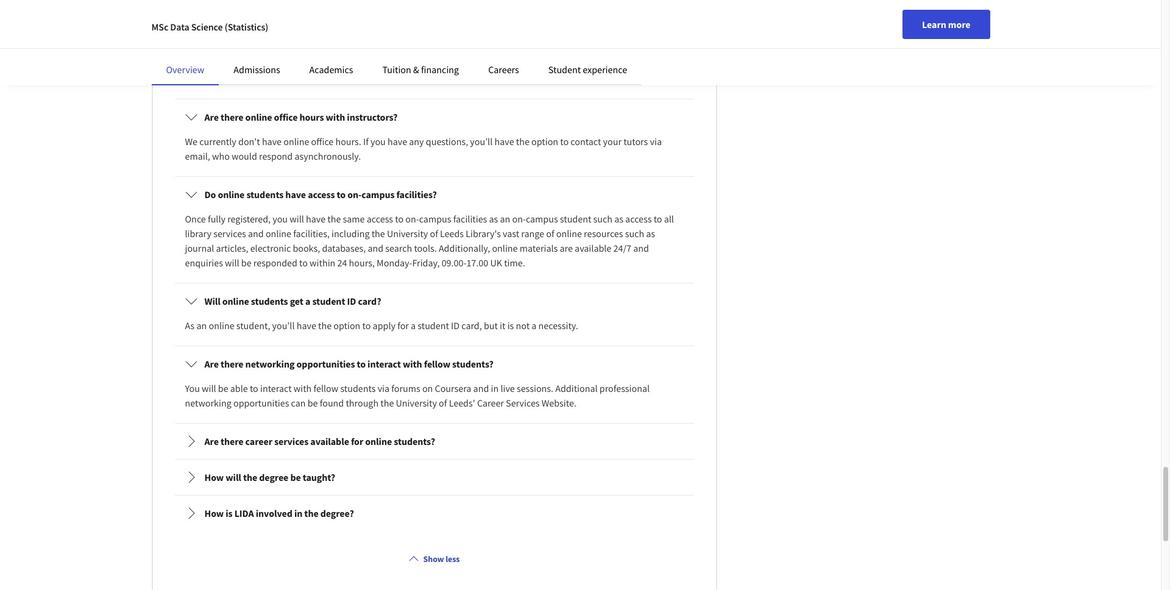 Task type: vqa. For each thing, say whether or not it's contained in the screenshot.
available inside the Once fully registered, you will have the same access to on-campus facilities as an on-campus student such as access to all library services and online facilities, including the University of Leeds Library's vast range of online resources such as journal articles, electronic books, databases, and search tools. Additionally, online materials are available 24/7 and enquiries will be responded to within 24 hours, Monday-Friday, 09.00-17.00 UK time.
yes



Task type: describe. For each thing, give the bounding box(es) containing it.
academics
[[309, 63, 353, 76]]

be left 'able'
[[218, 382, 228, 394]]

your
[[603, 135, 622, 147]]

how will the degree be taught?
[[205, 471, 335, 483]]

interact for opportunities
[[368, 358, 401, 370]]

vast
[[503, 227, 519, 240]]

id inside will online students get a student id card?‎ dropdown button
[[347, 295, 356, 307]]

0 horizontal spatial of
[[430, 227, 438, 240]]

1 vertical spatial not
[[516, 319, 530, 332]]

person
[[348, 0, 376, 7]]

to inside we currently don't have online office hours. if you have any questions, you'll have the option to contact your tutors via email, who would respond asynchronously.
[[560, 135, 569, 147]]

are for are there networking opportunities to interact with fellow students?
[[205, 358, 219, 370]]

electronic
[[250, 242, 291, 254]]

1 vertical spatial it
[[500, 319, 506, 332]]

campus inside can i switch between online and on-campus programmes?‎ dropdown button
[[357, 48, 390, 60]]

as an online student, you'll have the option to apply for a student id card, but it is not a necessity.
[[185, 319, 578, 332]]

and inside you will be able to interact with fellow students via forums on coursera and in live sessions. additional professional networking opportunities can be found through the university of leeds' career services website.
[[473, 382, 489, 394]]

campus inside yes, students will be invited to attend in-person on-campus ceremonies when they graduate. there will also be an online celebration option. ‎
[[392, 0, 424, 7]]

are there online office hours with instructors?‎ button
[[175, 100, 693, 134]]

will down articles,
[[225, 257, 239, 269]]

students inside yes, students will be invited to attend in-person on-campus ceremonies when they graduate. there will also be an online celebration option. ‎
[[203, 0, 238, 7]]

financing
[[421, 63, 459, 76]]

to right possible on the top
[[314, 72, 322, 85]]

tools.
[[414, 242, 437, 254]]

on- inside dropdown button
[[343, 48, 357, 60]]

in inside you will be able to interact with fellow students via forums on coursera and in live sessions. additional professional networking opportunities can be found through the university of leeds' career services website.
[[491, 382, 499, 394]]

there for online
[[221, 111, 244, 123]]

are for are there career services available for online students?‎
[[205, 435, 219, 447]]

additional
[[555, 382, 598, 394]]

data
[[170, 21, 189, 33]]

via inside you will be able to interact with fellow students via forums on coursera and in live sessions. additional professional networking opportunities can be found through the university of leeds' career services website.
[[378, 382, 390, 394]]

programmes.
[[498, 72, 553, 85]]

and right 24/7
[[633, 242, 649, 254]]

1 horizontal spatial student
[[418, 319, 449, 332]]

are there networking opportunities to interact with fellow students?
[[205, 358, 494, 370]]

1 horizontal spatial switch
[[324, 72, 350, 85]]

able
[[230, 382, 248, 394]]

1 horizontal spatial access
[[367, 213, 393, 225]]

unfortunately,
[[185, 72, 244, 85]]

will online students get a student id card?‎ button
[[175, 284, 693, 318]]

library
[[185, 227, 212, 240]]

to inside yes, students will be invited to attend in-person on-campus ceremonies when they graduate. there will also be an online celebration option. ‎
[[298, 0, 307, 7]]

1 horizontal spatial such
[[625, 227, 644, 240]]

facilities?‎
[[397, 188, 437, 201]]

respond
[[259, 150, 293, 162]]

time.
[[504, 257, 525, 269]]

to inside 'dropdown button'
[[337, 188, 346, 201]]

search
[[385, 242, 412, 254]]

registered,
[[227, 213, 271, 225]]

you
[[185, 382, 200, 394]]

to down books,
[[299, 257, 308, 269]]

degree
[[259, 471, 289, 483]]

can
[[205, 48, 221, 60]]

found
[[320, 397, 344, 409]]

how is lida involved in the degree?
[[205, 507, 354, 519]]

2 horizontal spatial of
[[546, 227, 554, 240]]

1 horizontal spatial for
[[398, 319, 409, 332]]

campus up the leeds
[[419, 213, 451, 225]]

be right also
[[621, 0, 631, 7]]

range
[[521, 227, 544, 240]]

don't
[[238, 135, 260, 147]]

apply
[[373, 319, 396, 332]]

programmes?‎
[[392, 48, 450, 60]]

do online students have access to on-campus facilities?‎
[[205, 188, 437, 201]]

live
[[501, 382, 515, 394]]

once
[[185, 213, 206, 225]]

through
[[346, 397, 379, 409]]

show less
[[423, 553, 460, 564]]

1 vertical spatial id
[[451, 319, 460, 332]]

learn more
[[922, 18, 971, 30]]

for inside dropdown button
[[351, 435, 363, 447]]

experience
[[583, 63, 627, 76]]

will left also
[[586, 0, 601, 7]]

also
[[602, 0, 619, 7]]

asynchronously.
[[295, 150, 361, 162]]

office inside are there online office hours with instructors?‎ 'dropdown button'
[[274, 111, 298, 123]]

students inside dropdown button
[[251, 295, 288, 307]]

you inside we currently don't have online office hours. if you have any questions, you'll have the option to contact your tutors via email, who would respond asynchronously.
[[371, 135, 386, 147]]

24
[[337, 257, 347, 269]]

all
[[664, 213, 674, 225]]

services inside once fully registered, you will have the same access to on-campus facilities as an on-campus student such as access to all library services and online facilities, including the university of leeds library's vast range of online resources such as journal articles, electronic books, databases, and search tools. additionally, online materials are available 24/7 and enquiries will be responded to within 24 hours, monday-friday, 09.00-17.00 uk time.
[[213, 227, 246, 240]]

17.00
[[467, 257, 488, 269]]

how will the degree be taught? button
[[175, 460, 693, 494]]

networking inside you will be able to interact with fellow students via forums on coursera and in live sessions. additional professional networking opportunities can be found through the university of leeds' career services website.
[[185, 397, 232, 409]]

necessity.
[[539, 319, 578, 332]]

forums
[[392, 382, 420, 394]]

and down registered,
[[248, 227, 264, 240]]

to up search
[[395, 213, 404, 225]]

1 horizontal spatial between
[[352, 72, 388, 85]]

card,
[[462, 319, 482, 332]]

a inside dropdown button
[[305, 295, 310, 307]]

possible
[[278, 72, 312, 85]]

online inside yes, students will be invited to attend in-person on-campus ceremonies when they graduate. there will also be an online celebration option. ‎
[[646, 0, 671, 7]]

2 horizontal spatial access
[[626, 213, 652, 225]]

fellow for students?
[[424, 358, 451, 370]]

additionally,
[[439, 242, 490, 254]]

be right can at the left of the page
[[308, 397, 318, 409]]

0 vertical spatial such
[[593, 213, 613, 225]]

on- inside yes, students will be invited to attend in-person on-campus ceremonies when they graduate. there will also be an online celebration option. ‎
[[378, 0, 392, 7]]

on- inside 'dropdown button'
[[348, 188, 362, 201]]

tutors
[[624, 135, 648, 147]]

careers
[[488, 63, 519, 76]]

can
[[291, 397, 306, 409]]

will inside how will the degree be taught? dropdown button
[[226, 471, 241, 483]]

there for career
[[221, 435, 244, 447]]

students?
[[452, 358, 494, 370]]

have inside 'dropdown button'
[[286, 188, 306, 201]]

fellow for students
[[314, 382, 338, 394]]

materials
[[520, 242, 558, 254]]

admissions
[[234, 63, 280, 76]]

degree?
[[320, 507, 354, 519]]

are there networking opportunities to interact with fellow students? button
[[175, 347, 693, 381]]

we currently don't have online office hours. if you have any questions, you'll have the option to contact your tutors via email, who would respond asynchronously.
[[185, 135, 662, 162]]

involved
[[256, 507, 292, 519]]

on- down facilities?‎
[[406, 213, 419, 225]]

networking inside dropdown button
[[245, 358, 295, 370]]

0 vertical spatial is
[[253, 72, 260, 85]]

questions,
[[426, 135, 468, 147]]

the inside you will be able to interact with fellow students via forums on coursera and in live sessions. additional professional networking opportunities can be found through the university of leeds' career services website.
[[381, 397, 394, 409]]

can i switch between online and on-campus programmes?‎
[[205, 48, 450, 60]]

unfortunately, it is not possible to switch between the online and on-campus programmes.
[[185, 72, 553, 85]]

email,
[[185, 150, 210, 162]]

switch inside can i switch between online and on-campus programmes?‎ dropdown button
[[227, 48, 255, 60]]

‎
[[264, 10, 264, 22]]

are
[[560, 242, 573, 254]]

monday-
[[377, 257, 412, 269]]

0 horizontal spatial option
[[334, 319, 360, 332]]

graduate.
[[520, 0, 559, 7]]

hours
[[300, 111, 324, 123]]

yes,
[[185, 0, 201, 7]]

on
[[422, 382, 433, 394]]

friday,
[[412, 257, 440, 269]]

card?‎
[[358, 295, 381, 307]]

journal
[[185, 242, 214, 254]]

services inside are there career services available for online students?‎ dropdown button
[[274, 435, 309, 447]]

resources
[[584, 227, 623, 240]]

will online students get a student id card?‎
[[205, 295, 381, 307]]

science
[[191, 21, 223, 33]]

do online students have access to on-campus facilities?‎ button
[[175, 177, 693, 211]]

0 horizontal spatial it
[[246, 72, 252, 85]]

available inside once fully registered, you will have the same access to on-campus facilities as an on-campus student such as access to all library services and online facilities, including the university of leeds library's vast range of online resources such as journal articles, electronic books, databases, and search tools. additionally, online materials are available 24/7 and enquiries will be responded to within 24 hours, monday-friday, 09.00-17.00 uk time.
[[575, 242, 612, 254]]

students inside you will be able to interact with fellow students via forums on coursera and in live sessions. additional professional networking opportunities can be found through the university of leeds' career services website.
[[340, 382, 376, 394]]

sessions.
[[517, 382, 554, 394]]



Task type: locate. For each thing, give the bounding box(es) containing it.
interact up forums
[[368, 358, 401, 370]]

1 vertical spatial services
[[274, 435, 309, 447]]

0 horizontal spatial not
[[262, 72, 276, 85]]

a
[[305, 295, 310, 307], [411, 319, 416, 332], [532, 319, 537, 332]]

online inside we currently don't have online office hours. if you have any questions, you'll have the option to contact your tutors via email, who would respond asynchronously.
[[284, 135, 309, 147]]

to up the through
[[357, 358, 366, 370]]

via left forums
[[378, 382, 390, 394]]

0 vertical spatial between
[[257, 48, 294, 60]]

0 horizontal spatial student
[[312, 295, 345, 307]]

be inside once fully registered, you will have the same access to on-campus facilities as an on-campus student such as access to all library services and online facilities, including the university of leeds library's vast range of online resources such as journal articles, electronic books, databases, and search tools. additionally, online materials are available 24/7 and enquiries will be responded to within 24 hours, monday-friday, 09.00-17.00 uk time.
[[241, 257, 252, 269]]

0 vertical spatial are
[[205, 111, 219, 123]]

opportunities inside dropdown button
[[297, 358, 355, 370]]

0 vertical spatial id
[[347, 295, 356, 307]]

show
[[423, 553, 444, 564]]

get
[[290, 295, 304, 307]]

uk
[[490, 257, 502, 269]]

be inside dropdown button
[[290, 471, 301, 483]]

0 horizontal spatial you'll
[[272, 319, 295, 332]]

of up the tools.
[[430, 227, 438, 240]]

available inside dropdown button
[[310, 435, 349, 447]]

to left the contact
[[560, 135, 569, 147]]

university inside you will be able to interact with fellow students via forums on coursera and in live sessions. additional professional networking opportunities can be found through the university of leeds' career services website.
[[396, 397, 437, 409]]

to left 'all'
[[654, 213, 662, 225]]

student,
[[236, 319, 270, 332]]

university down forums
[[396, 397, 437, 409]]

you'll down will online students get a student id card?‎
[[272, 319, 295, 332]]

coursera
[[435, 382, 471, 394]]

how left degree
[[205, 471, 224, 483]]

is left lida in the left of the page
[[226, 507, 233, 519]]

as up resources
[[615, 213, 624, 225]]

for right apply
[[398, 319, 409, 332]]

with for students
[[294, 382, 312, 394]]

2 vertical spatial student
[[418, 319, 449, 332]]

will right you
[[202, 382, 216, 394]]

have inside once fully registered, you will have the same access to on-campus facilities as an on-campus student such as access to all library services and online facilities, including the university of leeds library's vast range of online resources such as journal articles, electronic books, databases, and search tools. additionally, online materials are available 24/7 and enquiries will be responded to within 24 hours, monday-friday, 09.00-17.00 uk time.
[[306, 213, 326, 225]]

1 vertical spatial student
[[312, 295, 345, 307]]

lida
[[234, 507, 254, 519]]

student inside dropdown button
[[312, 295, 345, 307]]

to inside dropdown button
[[357, 358, 366, 370]]

and down can i switch between online and on-campus programmes?‎ dropdown button
[[433, 72, 448, 85]]

1 horizontal spatial with
[[326, 111, 345, 123]]

you'll right questions,
[[470, 135, 493, 147]]

1 horizontal spatial you'll
[[470, 135, 493, 147]]

2 vertical spatial with
[[294, 382, 312, 394]]

campus up "same"
[[362, 188, 395, 201]]

0 vertical spatial in
[[491, 382, 499, 394]]

as right resources
[[646, 227, 655, 240]]

3 are from the top
[[205, 435, 219, 447]]

1 horizontal spatial interact
[[368, 358, 401, 370]]

university up search
[[387, 227, 428, 240]]

if
[[363, 135, 369, 147]]

0 vertical spatial there
[[221, 111, 244, 123]]

1 horizontal spatial of
[[439, 397, 447, 409]]

students inside 'dropdown button'
[[247, 188, 284, 201]]

responded
[[253, 257, 297, 269]]

tuition
[[383, 63, 411, 76]]

in-
[[337, 0, 348, 7]]

it right unfortunately,
[[246, 72, 252, 85]]

1 horizontal spatial services
[[274, 435, 309, 447]]

0 horizontal spatial as
[[489, 213, 498, 225]]

1 horizontal spatial you
[[371, 135, 386, 147]]

campus up range on the top left of the page
[[526, 213, 558, 225]]

student right get
[[312, 295, 345, 307]]

0 vertical spatial switch
[[227, 48, 255, 60]]

it right but
[[500, 319, 506, 332]]

1 vertical spatial for
[[351, 435, 363, 447]]

how
[[205, 471, 224, 483], [205, 507, 224, 519]]

hours,
[[349, 257, 375, 269]]

to
[[298, 0, 307, 7], [314, 72, 322, 85], [560, 135, 569, 147], [337, 188, 346, 201], [395, 213, 404, 225], [654, 213, 662, 225], [299, 257, 308, 269], [362, 319, 371, 332], [357, 358, 366, 370], [250, 382, 258, 394]]

option inside we currently don't have online office hours. if you have any questions, you'll have the option to contact your tutors via email, who would respond asynchronously.
[[532, 135, 558, 147]]

you'll inside we currently don't have online office hours. if you have any questions, you'll have the option to contact your tutors via email, who would respond asynchronously.
[[470, 135, 493, 147]]

1 vertical spatial such
[[625, 227, 644, 240]]

interact inside you will be able to interact with fellow students via forums on coursera and in live sessions. additional professional networking opportunities can be found through the university of leeds' career services website.
[[260, 382, 292, 394]]

to right 'able'
[[250, 382, 258, 394]]

switch right i
[[227, 48, 255, 60]]

be right degree
[[290, 471, 301, 483]]

celebration
[[185, 10, 231, 22]]

to inside you will be able to interact with fellow students via forums on coursera and in live sessions. additional professional networking opportunities can be found through the university of leeds' career services website.
[[250, 382, 258, 394]]

1 horizontal spatial is
[[253, 72, 260, 85]]

student inside once fully registered, you will have the same access to on-campus facilities as an on-campus student such as access to all library services and online facilities, including the university of leeds library's vast range of online resources such as journal articles, electronic books, databases, and search tools. additionally, online materials are available 24/7 and enquiries will be responded to within 24 hours, monday-friday, 09.00-17.00 uk time.
[[560, 213, 592, 225]]

with inside dropdown button
[[403, 358, 422, 370]]

fellow inside dropdown button
[[424, 358, 451, 370]]

the inside we currently don't have online office hours. if you have any questions, you'll have the option to contact your tutors via email, who would respond asynchronously.
[[516, 135, 530, 147]]

overview
[[166, 63, 204, 76]]

there up 'able'
[[221, 358, 244, 370]]

2 horizontal spatial with
[[403, 358, 422, 370]]

not left possible on the top
[[262, 72, 276, 85]]

office left 'hours'
[[274, 111, 298, 123]]

1 horizontal spatial in
[[491, 382, 499, 394]]

0 vertical spatial opportunities
[[297, 358, 355, 370]]

would
[[232, 150, 257, 162]]

any
[[409, 135, 424, 147]]

you
[[371, 135, 386, 147], [273, 213, 288, 225]]

articles,
[[216, 242, 248, 254]]

attend
[[309, 0, 335, 7]]

option.
[[233, 10, 262, 22]]

to left apply
[[362, 319, 371, 332]]

professional
[[600, 382, 650, 394]]

1 vertical spatial networking
[[185, 397, 232, 409]]

there for networking
[[221, 358, 244, 370]]

there inside 'dropdown button'
[[221, 111, 244, 123]]

students up celebration
[[203, 0, 238, 7]]

an inside once fully registered, you will have the same access to on-campus facilities as an on-campus student such as access to all library services and online facilities, including the university of leeds library's vast range of online resources such as journal articles, electronic books, databases, and search tools. additionally, online materials are available 24/7 and enquiries will be responded to within 24 hours, monday-friday, 09.00-17.00 uk time.
[[500, 213, 510, 225]]

there left career
[[221, 435, 244, 447]]

1 vertical spatial you
[[273, 213, 288, 225]]

0 vertical spatial interact
[[368, 358, 401, 370]]

1 vertical spatial switch
[[324, 72, 350, 85]]

student down will online students get a student id card?‎ dropdown button
[[418, 319, 449, 332]]

with
[[326, 111, 345, 123], [403, 358, 422, 370], [294, 382, 312, 394]]

there
[[221, 111, 244, 123], [221, 358, 244, 370], [221, 435, 244, 447]]

0 horizontal spatial for
[[351, 435, 363, 447]]

not right but
[[516, 319, 530, 332]]

they
[[500, 0, 518, 7]]

are inside 'dropdown button'
[[205, 111, 219, 123]]

within
[[310, 257, 335, 269]]

1 vertical spatial how
[[205, 507, 224, 519]]

24/7
[[614, 242, 632, 254]]

fellow up on in the left bottom of the page
[[424, 358, 451, 370]]

networking
[[245, 358, 295, 370], [185, 397, 232, 409]]

with inside you will be able to interact with fellow students via forums on coursera and in live sessions. additional professional networking opportunities can be found through the university of leeds' career services website.
[[294, 382, 312, 394]]

and up career
[[473, 382, 489, 394]]

0 horizontal spatial with
[[294, 382, 312, 394]]

access inside 'dropdown button'
[[308, 188, 335, 201]]

do
[[205, 188, 216, 201]]

instructors?‎
[[347, 111, 398, 123]]

2 horizontal spatial is
[[508, 319, 514, 332]]

(statistics)
[[225, 21, 268, 33]]

with up can at the left of the page
[[294, 382, 312, 394]]

an up vast
[[500, 213, 510, 225]]

2 horizontal spatial student
[[560, 213, 592, 225]]

we
[[185, 135, 198, 147]]

fellow up found at the left bottom of page
[[314, 382, 338, 394]]

between inside dropdown button
[[257, 48, 294, 60]]

an right also
[[633, 0, 644, 7]]

interact inside dropdown button
[[368, 358, 401, 370]]

how left lida in the left of the page
[[205, 507, 224, 519]]

0 horizontal spatial interact
[[260, 382, 292, 394]]

will inside you will be able to interact with fellow students via forums on coursera and in live sessions. additional professional networking opportunities can be found through the university of leeds' career services website.
[[202, 382, 216, 394]]

will
[[240, 0, 254, 7], [586, 0, 601, 7], [290, 213, 304, 225], [225, 257, 239, 269], [202, 382, 216, 394], [226, 471, 241, 483]]

and up hours,
[[368, 242, 384, 254]]

opportunities
[[297, 358, 355, 370], [233, 397, 289, 409]]

leeds
[[440, 227, 464, 240]]

overview link
[[166, 63, 204, 76]]

you will be able to interact with fellow students via forums on coursera and in live sessions. additional professional networking opportunities can be found through the university of leeds' career services website.
[[185, 382, 650, 409]]

1 are from the top
[[205, 111, 219, 123]]

between up admissions
[[257, 48, 294, 60]]

fellow inside you will be able to interact with fellow students via forums on coursera and in live sessions. additional professional networking opportunities can be found through the university of leeds' career services website.
[[314, 382, 338, 394]]

is inside dropdown button
[[226, 507, 233, 519]]

office up asynchronously.
[[311, 135, 334, 147]]

0 horizontal spatial opportunities
[[233, 397, 289, 409]]

you right the if
[[371, 135, 386, 147]]

1 vertical spatial interact
[[260, 382, 292, 394]]

0 vertical spatial you'll
[[470, 135, 493, 147]]

&
[[413, 63, 419, 76]]

be up '‎'
[[256, 0, 266, 7]]

a right apply
[[411, 319, 416, 332]]

services right career
[[274, 435, 309, 447]]

you up electronic
[[273, 213, 288, 225]]

are for are there online office hours with instructors?‎
[[205, 111, 219, 123]]

interact for able
[[260, 382, 292, 394]]

in left "live"
[[491, 382, 499, 394]]

career
[[477, 397, 504, 409]]

an inside yes, students will be invited to attend in-person on-campus ceremonies when they graduate. there will also be an online celebration option. ‎
[[633, 0, 644, 7]]

1 vertical spatial opportunities
[[233, 397, 289, 409]]

1 vertical spatial available
[[310, 435, 349, 447]]

0 horizontal spatial id
[[347, 295, 356, 307]]

1 horizontal spatial option
[[532, 135, 558, 147]]

1 vertical spatial are
[[205, 358, 219, 370]]

1 vertical spatial an
[[500, 213, 510, 225]]

0 horizontal spatial via
[[378, 382, 390, 394]]

id left 'card,' at the left bottom
[[451, 319, 460, 332]]

a left necessity. at bottom
[[532, 319, 537, 332]]

1 horizontal spatial id
[[451, 319, 460, 332]]

how for how is lida involved in the degree?
[[205, 507, 224, 519]]

yes, students will be invited to attend in-person on-campus ceremonies when they graduate. there will also be an online celebration option. ‎
[[185, 0, 671, 22]]

1 horizontal spatial a
[[411, 319, 416, 332]]

via inside we currently don't have online office hours. if you have any questions, you'll have the option to contact your tutors via email, who would respond asynchronously.
[[650, 135, 662, 147]]

fellow
[[424, 358, 451, 370], [314, 382, 338, 394]]

via right tutors
[[650, 135, 662, 147]]

university inside once fully registered, you will have the same access to on-campus facilities as an on-campus student such as access to all library services and online facilities, including the university of leeds library's vast range of online resources such as journal articles, electronic books, databases, and search tools. additionally, online materials are available 24/7 and enquiries will be responded to within 24 hours, monday-friday, 09.00-17.00 uk time.
[[387, 227, 428, 240]]

0 horizontal spatial office
[[274, 111, 298, 123]]

2 are from the top
[[205, 358, 219, 370]]

1 horizontal spatial as
[[615, 213, 624, 225]]

student experience link
[[549, 63, 627, 76]]

0 vertical spatial fellow
[[424, 358, 451, 370]]

networking down you
[[185, 397, 232, 409]]

currently
[[199, 135, 236, 147]]

msc data science (statistics)
[[151, 21, 268, 33]]

2 horizontal spatial as
[[646, 227, 655, 240]]

0 horizontal spatial a
[[305, 295, 310, 307]]

as
[[185, 319, 195, 332]]

option left the contact
[[532, 135, 558, 147]]

learn more button
[[903, 10, 990, 39]]

are there online office hours with instructors?‎
[[205, 111, 398, 123]]

0 horizontal spatial an
[[197, 319, 207, 332]]

students?‎
[[394, 435, 435, 447]]

3 there from the top
[[221, 435, 244, 447]]

and up the academics link
[[325, 48, 341, 60]]

with for students?
[[403, 358, 422, 370]]

2 vertical spatial are
[[205, 435, 219, 447]]

access down asynchronously.
[[308, 188, 335, 201]]

0 vertical spatial it
[[246, 72, 252, 85]]

once fully registered, you will have the same access to on-campus facilities as an on-campus student such as access to all library services and online facilities, including the university of leeds library's vast range of online resources such as journal articles, electronic books, databases, and search tools. additionally, online materials are available 24/7 and enquiries will be responded to within 24 hours, monday-friday, 09.00-17.00 uk time.
[[185, 213, 674, 269]]

academics link
[[309, 63, 353, 76]]

is left possible on the top
[[253, 72, 260, 85]]

in right involved
[[294, 507, 303, 519]]

more
[[948, 18, 971, 30]]

available up taught?
[[310, 435, 349, 447]]

of inside you will be able to interact with fellow students via forums on coursera and in live sessions. additional professional networking opportunities can be found through the university of leeds' career services website.
[[439, 397, 447, 409]]

0 vertical spatial not
[[262, 72, 276, 85]]

1 horizontal spatial networking
[[245, 358, 295, 370]]

1 there from the top
[[221, 111, 244, 123]]

id left "card?‎"
[[347, 295, 356, 307]]

office inside we currently don't have online office hours. if you have any questions, you'll have the option to contact your tutors via email, who would respond asynchronously.
[[311, 135, 334, 147]]

tuition & financing link
[[383, 63, 459, 76]]

campus right financing
[[464, 72, 496, 85]]

students up the through
[[340, 382, 376, 394]]

opportunities up found at the left bottom of page
[[297, 358, 355, 370]]

services up articles,
[[213, 227, 246, 240]]

0 horizontal spatial switch
[[227, 48, 255, 60]]

to left the attend
[[298, 0, 307, 7]]

admissions link
[[234, 63, 280, 76]]

1 vertical spatial is
[[508, 319, 514, 332]]

for
[[398, 319, 409, 332], [351, 435, 363, 447]]

1 horizontal spatial it
[[500, 319, 506, 332]]

0 vertical spatial for
[[398, 319, 409, 332]]

as
[[489, 213, 498, 225], [615, 213, 624, 225], [646, 227, 655, 240]]

available down resources
[[575, 242, 612, 254]]

student up are
[[560, 213, 592, 225]]

with inside 'dropdown button'
[[326, 111, 345, 123]]

0 horizontal spatial between
[[257, 48, 294, 60]]

i
[[223, 48, 226, 60]]

show less button
[[404, 548, 465, 570]]

1 vertical spatial between
[[352, 72, 388, 85]]

but
[[484, 319, 498, 332]]

option down "card?‎"
[[334, 319, 360, 332]]

1 vertical spatial in
[[294, 507, 303, 519]]

0 vertical spatial networking
[[245, 358, 295, 370]]

1 vertical spatial via
[[378, 382, 390, 394]]

0 vertical spatial you
[[371, 135, 386, 147]]

are there career services available for online students?‎
[[205, 435, 435, 447]]

tuition & financing
[[383, 63, 459, 76]]

1 how from the top
[[205, 471, 224, 483]]

0 horizontal spatial in
[[294, 507, 303, 519]]

1 vertical spatial option
[[334, 319, 360, 332]]

for down the through
[[351, 435, 363, 447]]

0 vertical spatial university
[[387, 227, 428, 240]]

0 vertical spatial with
[[326, 111, 345, 123]]

msc
[[151, 21, 168, 33]]

2 horizontal spatial a
[[532, 319, 537, 332]]

opportunities inside you will be able to interact with fellow students via forums on coursera and in live sessions. additional professional networking opportunities can be found through the university of leeds' career services website.
[[233, 397, 289, 409]]

are
[[205, 111, 219, 123], [205, 358, 219, 370], [205, 435, 219, 447]]

taught?
[[303, 471, 335, 483]]

1 horizontal spatial not
[[516, 319, 530, 332]]

0 vertical spatial student
[[560, 213, 592, 225]]

on- down can i switch between online and on-campus programmes?‎ dropdown button
[[450, 72, 464, 85]]

will up facilities,
[[290, 213, 304, 225]]

less
[[446, 553, 460, 564]]

campus inside do online students have access to on-campus facilities?‎ 'dropdown button'
[[362, 188, 395, 201]]

0 vertical spatial services
[[213, 227, 246, 240]]

have
[[262, 135, 282, 147], [388, 135, 407, 147], [495, 135, 514, 147], [286, 188, 306, 201], [306, 213, 326, 225], [297, 319, 316, 332]]

access left 'all'
[[626, 213, 652, 225]]

as up library's
[[489, 213, 498, 225]]

you inside once fully registered, you will have the same access to on-campus facilities as an on-campus student such as access to all library services and online facilities, including the university of leeds library's vast range of online resources such as journal articles, electronic books, databases, and search tools. additionally, online materials are available 24/7 and enquiries will be responded to within 24 hours, monday-friday, 09.00-17.00 uk time.
[[273, 213, 288, 225]]

services
[[213, 227, 246, 240], [274, 435, 309, 447]]

2 how from the top
[[205, 507, 224, 519]]

be down articles,
[[241, 257, 252, 269]]

0 horizontal spatial available
[[310, 435, 349, 447]]

facilities,
[[293, 227, 330, 240]]

is
[[253, 72, 260, 85], [508, 319, 514, 332], [226, 507, 233, 519]]

such up resources
[[593, 213, 613, 225]]

a right get
[[305, 295, 310, 307]]

how for how will the degree be taught?
[[205, 471, 224, 483]]

databases,
[[322, 242, 366, 254]]

1 vertical spatial there
[[221, 358, 244, 370]]

students left get
[[251, 295, 288, 307]]

2 vertical spatial an
[[197, 319, 207, 332]]

1 horizontal spatial office
[[311, 135, 334, 147]]

are there career services available for online students?‎ button
[[175, 424, 693, 458]]

0 vertical spatial how
[[205, 471, 224, 483]]

switch down can i switch between online and on-campus programmes?‎ at the left
[[324, 72, 350, 85]]

1 horizontal spatial an
[[500, 213, 510, 225]]

in inside dropdown button
[[294, 507, 303, 519]]

and inside can i switch between online and on-campus programmes?‎ dropdown button
[[325, 48, 341, 60]]

0 horizontal spatial you
[[273, 213, 288, 225]]

2 there from the top
[[221, 358, 244, 370]]

there
[[561, 0, 584, 7]]

will up lida in the left of the page
[[226, 471, 241, 483]]

switch
[[227, 48, 255, 60], [324, 72, 350, 85]]

0 horizontal spatial fellow
[[314, 382, 338, 394]]

who
[[212, 150, 230, 162]]

will up option.
[[240, 0, 254, 7]]

campus left "ceremonies" in the left top of the page
[[392, 0, 424, 7]]

with right 'hours'
[[326, 111, 345, 123]]

campus up "unfortunately, it is not possible to switch between the online and on-campus programmes."
[[357, 48, 390, 60]]

on- up the academics link
[[343, 48, 357, 60]]

interact up can at the left of the page
[[260, 382, 292, 394]]

on- up vast
[[512, 213, 526, 225]]

0 vertical spatial option
[[532, 135, 558, 147]]

of
[[430, 227, 438, 240], [546, 227, 554, 240], [439, 397, 447, 409]]

there up currently at the left of the page
[[221, 111, 244, 123]]

with up forums
[[403, 358, 422, 370]]

0 vertical spatial via
[[650, 135, 662, 147]]

between up instructors?‎
[[352, 72, 388, 85]]



